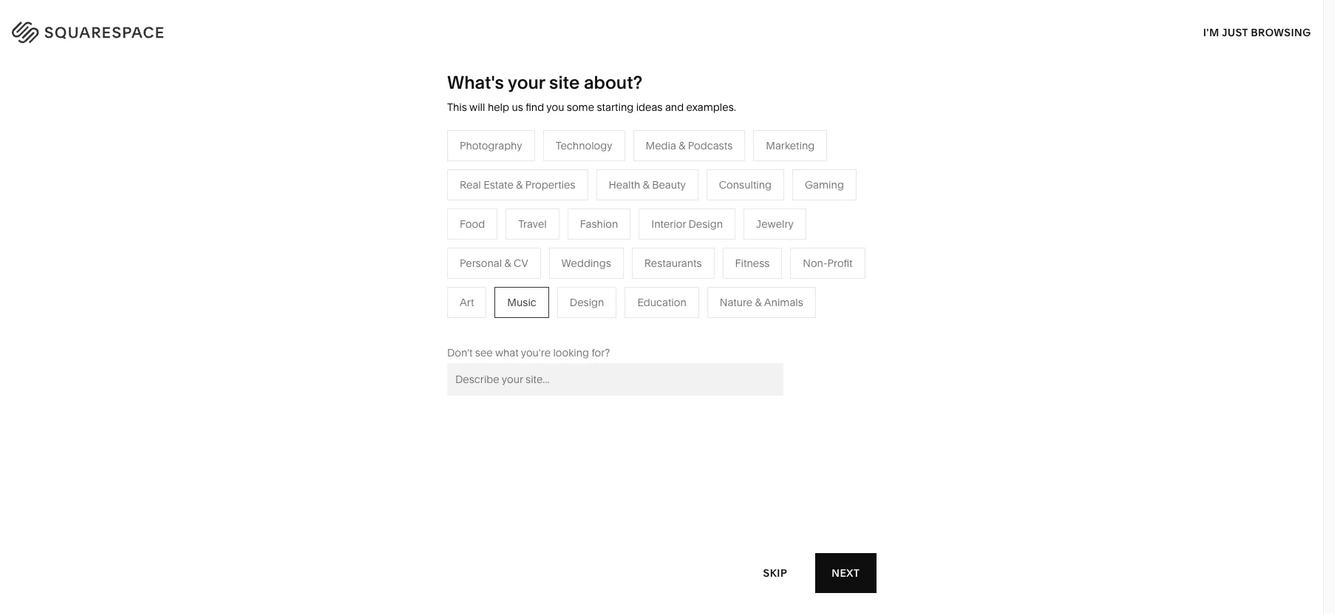 Task type: vqa. For each thing, say whether or not it's contained in the screenshot.
Jewelry radio
yes



Task type: describe. For each thing, give the bounding box(es) containing it.
will
[[470, 101, 485, 114]]

skip button
[[748, 553, 804, 593]]

& down business
[[435, 272, 442, 285]]

Technology radio
[[543, 130, 625, 161]]

media inside media & podcasts radio
[[646, 139, 676, 152]]

real estate & properties link
[[532, 316, 662, 330]]

professional services link
[[376, 228, 494, 241]]

profits
[[469, 272, 499, 285]]

Media & Podcasts radio
[[633, 130, 746, 161]]

0 horizontal spatial media
[[532, 250, 562, 263]]

health & beauty
[[609, 178, 686, 191]]

browsing
[[1252, 26, 1312, 39]]

Nature & Animals radio
[[707, 287, 816, 318]]

looking
[[553, 346, 589, 359]]

profit
[[828, 256, 853, 270]]

& down home & decor
[[723, 228, 730, 241]]

Food radio
[[447, 208, 498, 239]]

Gaming radio
[[793, 169, 857, 200]]

Interior Design radio
[[639, 208, 736, 239]]

design inside option
[[689, 217, 723, 231]]

see
[[475, 346, 493, 359]]

in
[[1294, 23, 1305, 36]]

0 vertical spatial nature
[[688, 228, 721, 241]]

community & non-profits link
[[376, 272, 514, 285]]

Jewelry radio
[[744, 208, 807, 239]]

log             in
[[1270, 23, 1305, 36]]

Art radio
[[447, 287, 487, 318]]

media & podcasts link
[[532, 250, 634, 263]]

local
[[376, 250, 402, 263]]

& inside health & beauty radio
[[643, 178, 650, 191]]

1 vertical spatial media & podcasts
[[532, 250, 619, 263]]

Don't see what you're looking for? field
[[447, 363, 784, 395]]

weddings link
[[532, 294, 596, 307]]

food
[[460, 217, 485, 231]]

community & non-profits
[[376, 272, 499, 285]]

i'm just browsing
[[1204, 26, 1312, 39]]

travel inside radio
[[518, 217, 547, 231]]

0 horizontal spatial podcasts
[[574, 250, 619, 263]]

restaurants link
[[532, 228, 604, 241]]

Restaurants radio
[[632, 248, 715, 279]]

home & decor
[[688, 205, 759, 219]]

find
[[526, 101, 544, 114]]

professional
[[376, 228, 435, 241]]

decor
[[729, 205, 759, 219]]

site
[[549, 72, 580, 93]]

animals inside nature & animals radio
[[764, 296, 804, 309]]

restaurants inside the restaurants 'option'
[[645, 256, 702, 270]]

cv
[[514, 256, 528, 270]]

Education radio
[[625, 287, 699, 318]]

& inside real estate & properties option
[[516, 178, 523, 191]]

your
[[508, 72, 545, 93]]

and
[[665, 101, 684, 114]]

nature & animals link
[[688, 228, 786, 241]]

photography
[[460, 139, 523, 152]]

media & podcasts inside radio
[[646, 139, 733, 152]]

fashion
[[580, 217, 618, 231]]

squarespace logo image
[[30, 18, 194, 41]]

non- inside option
[[803, 256, 828, 270]]

events link
[[532, 272, 579, 285]]

local business
[[376, 250, 448, 263]]

1 vertical spatial weddings
[[532, 294, 581, 307]]

design inside radio
[[570, 296, 604, 309]]

1 horizontal spatial estate
[[556, 316, 586, 330]]

what
[[495, 346, 519, 359]]

you
[[547, 101, 565, 114]]

properties inside option
[[526, 178, 576, 191]]

technology
[[556, 139, 613, 152]]

nature inside radio
[[720, 296, 753, 309]]

Non-Profit radio
[[791, 248, 866, 279]]

ideas
[[636, 101, 663, 114]]

help
[[488, 101, 509, 114]]

nature & animals inside radio
[[720, 296, 804, 309]]

home
[[688, 205, 718, 219]]

non-profit
[[803, 256, 853, 270]]



Task type: locate. For each thing, give the bounding box(es) containing it.
Health & Beauty radio
[[596, 169, 699, 200]]

degraw image
[[476, 506, 848, 613]]

1 horizontal spatial media
[[646, 139, 676, 152]]

0 vertical spatial estate
[[484, 178, 514, 191]]

podcasts down examples. at the right of page
[[688, 139, 733, 152]]

estate
[[484, 178, 514, 191], [556, 316, 586, 330]]

art
[[460, 296, 474, 309]]

examples.
[[687, 101, 736, 114]]

1 vertical spatial restaurants
[[645, 256, 702, 270]]

interior
[[652, 217, 686, 231]]

real down music
[[532, 316, 553, 330]]

what's
[[447, 72, 504, 93]]

1 horizontal spatial media & podcasts
[[646, 139, 733, 152]]

real estate & properties
[[460, 178, 576, 191], [532, 316, 648, 330]]

0 vertical spatial animals
[[732, 228, 771, 241]]

weddings down events link
[[532, 294, 581, 307]]

restaurants
[[532, 228, 589, 241], [645, 256, 702, 270]]

real inside option
[[460, 178, 481, 191]]

& inside personal & cv option
[[505, 256, 511, 270]]

& right health
[[643, 178, 650, 191]]

properties
[[526, 178, 576, 191], [597, 316, 648, 330]]

real up the food
[[460, 178, 481, 191]]

& down and
[[679, 139, 686, 152]]

Marketing radio
[[754, 130, 828, 161]]

0 vertical spatial media & podcasts
[[646, 139, 733, 152]]

& up "for?"
[[588, 316, 595, 330]]

media
[[646, 139, 676, 152], [532, 250, 562, 263]]

0 vertical spatial design
[[689, 217, 723, 231]]

0 horizontal spatial media & podcasts
[[532, 250, 619, 263]]

community
[[376, 272, 432, 285]]

nature & animals
[[688, 228, 771, 241], [720, 296, 804, 309]]

1 vertical spatial non-
[[444, 272, 469, 285]]

non- up art option
[[444, 272, 469, 285]]

1 horizontal spatial restaurants
[[645, 256, 702, 270]]

weddings
[[562, 256, 611, 270], [532, 294, 581, 307]]

1 horizontal spatial properties
[[597, 316, 648, 330]]

0 vertical spatial restaurants
[[532, 228, 589, 241]]

degraw element
[[476, 506, 848, 613]]

marketing
[[766, 139, 815, 152]]

starting
[[597, 101, 634, 114]]

nature down fitness radio
[[720, 296, 753, 309]]

some
[[567, 101, 595, 114]]

Personal & CV radio
[[447, 248, 541, 279]]

& up travel radio
[[516, 178, 523, 191]]

don't
[[447, 346, 473, 359]]

estate down photography
[[484, 178, 514, 191]]

0 horizontal spatial fitness
[[688, 250, 722, 263]]

1 horizontal spatial fitness
[[735, 256, 770, 270]]

Fitness radio
[[723, 248, 783, 279]]

animals
[[732, 228, 771, 241], [764, 296, 804, 309]]

skip
[[764, 566, 788, 579]]

0 vertical spatial properties
[[526, 178, 576, 191]]

nature & animals down fitness radio
[[720, 296, 804, 309]]

Travel radio
[[506, 208, 560, 239]]

1 vertical spatial nature & animals
[[720, 296, 804, 309]]

& right home
[[720, 205, 727, 219]]

this
[[447, 101, 467, 114]]

nature
[[688, 228, 721, 241], [720, 296, 753, 309]]

1 vertical spatial media
[[532, 250, 562, 263]]

i'm just browsing link
[[1204, 12, 1312, 53]]

1 vertical spatial design
[[570, 296, 604, 309]]

media & podcasts down restaurants "link"
[[532, 250, 619, 263]]

personal & cv
[[460, 256, 528, 270]]

1 horizontal spatial podcasts
[[688, 139, 733, 152]]

properties up travel link
[[526, 178, 576, 191]]

beauty
[[652, 178, 686, 191]]

for?
[[592, 346, 610, 359]]

travel up cv
[[518, 217, 547, 231]]

log             in link
[[1270, 23, 1305, 36]]

travel up restaurants "link"
[[532, 205, 560, 219]]

health
[[609, 178, 641, 191]]

podcasts inside radio
[[688, 139, 733, 152]]

restaurants down travel link
[[532, 228, 589, 241]]

next button
[[815, 553, 876, 593]]

services
[[438, 228, 479, 241]]

personal
[[460, 256, 502, 270]]

nature & animals down home & decor link
[[688, 228, 771, 241]]

podcasts
[[688, 139, 733, 152], [574, 250, 619, 263]]

home & decor link
[[688, 205, 774, 219]]

1 horizontal spatial design
[[689, 217, 723, 231]]

nature down home
[[688, 228, 721, 241]]

0 horizontal spatial design
[[570, 296, 604, 309]]

0 horizontal spatial real
[[460, 178, 481, 191]]

non-
[[803, 256, 828, 270], [444, 272, 469, 285]]

& down restaurants "link"
[[565, 250, 572, 263]]

jewelry
[[757, 217, 794, 231]]

1 vertical spatial estate
[[556, 316, 586, 330]]

1 vertical spatial podcasts
[[574, 250, 619, 263]]

0 vertical spatial non-
[[803, 256, 828, 270]]

gaming
[[805, 178, 844, 191]]

what's your site about? this will help us find you some starting ideas and examples.
[[447, 72, 736, 114]]

media & podcasts
[[646, 139, 733, 152], [532, 250, 619, 263]]

1 horizontal spatial real
[[532, 316, 553, 330]]

squarespace logo link
[[30, 18, 285, 41]]

design
[[689, 217, 723, 231], [570, 296, 604, 309]]

real estate & properties inside option
[[460, 178, 576, 191]]

media up "beauty"
[[646, 139, 676, 152]]

professional services
[[376, 228, 479, 241]]

estate inside option
[[484, 178, 514, 191]]

& left cv
[[505, 256, 511, 270]]

education
[[638, 296, 687, 309]]

& down fitness radio
[[755, 296, 762, 309]]

0 vertical spatial weddings
[[562, 256, 611, 270]]

you're
[[521, 346, 551, 359]]

Fashion radio
[[568, 208, 631, 239]]

real estate & properties up "for?"
[[532, 316, 648, 330]]

Real Estate & Properties radio
[[447, 169, 588, 200]]

0 vertical spatial podcasts
[[688, 139, 733, 152]]

fitness down the nature & animals link on the right of the page
[[735, 256, 770, 270]]

weddings down restaurants "link"
[[562, 256, 611, 270]]

1 vertical spatial real estate & properties
[[532, 316, 648, 330]]

fitness
[[688, 250, 722, 263], [735, 256, 770, 270]]

music
[[508, 296, 537, 309]]

real estate & properties up travel radio
[[460, 178, 576, 191]]

& inside nature & animals radio
[[755, 296, 762, 309]]

events
[[532, 272, 564, 285]]

0 vertical spatial nature & animals
[[688, 228, 771, 241]]

log
[[1270, 23, 1292, 36]]

business
[[405, 250, 448, 263]]

travel
[[532, 205, 560, 219], [518, 217, 547, 231]]

media up events
[[532, 250, 562, 263]]

us
[[512, 101, 523, 114]]

Consulting radio
[[707, 169, 785, 200]]

consulting
[[719, 178, 772, 191]]

1 vertical spatial animals
[[764, 296, 804, 309]]

non- down jewelry radio
[[803, 256, 828, 270]]

media & podcasts down and
[[646, 139, 733, 152]]

0 horizontal spatial non-
[[444, 272, 469, 285]]

0 horizontal spatial restaurants
[[532, 228, 589, 241]]

1 horizontal spatial non-
[[803, 256, 828, 270]]

weddings inside option
[[562, 256, 611, 270]]

0 vertical spatial real
[[460, 178, 481, 191]]

animals down decor
[[732, 228, 771, 241]]

don't see what you're looking for?
[[447, 346, 610, 359]]

fitness down interior design
[[688, 250, 722, 263]]

about?
[[584, 72, 643, 93]]

Design radio
[[557, 287, 617, 318]]

restaurants down the interior
[[645, 256, 702, 270]]

fitness inside radio
[[735, 256, 770, 270]]

Music radio
[[495, 287, 549, 318]]

1 vertical spatial real
[[532, 316, 553, 330]]

just
[[1222, 26, 1249, 39]]

travel link
[[532, 205, 575, 219]]

interior design
[[652, 217, 723, 231]]

Weddings radio
[[549, 248, 624, 279]]

real
[[460, 178, 481, 191], [532, 316, 553, 330]]

i'm
[[1204, 26, 1220, 39]]

&
[[679, 139, 686, 152], [516, 178, 523, 191], [643, 178, 650, 191], [720, 205, 727, 219], [723, 228, 730, 241], [565, 250, 572, 263], [505, 256, 511, 270], [435, 272, 442, 285], [755, 296, 762, 309], [588, 316, 595, 330]]

properties up "for?"
[[597, 316, 648, 330]]

1 vertical spatial nature
[[720, 296, 753, 309]]

fitness link
[[688, 250, 737, 263]]

0 horizontal spatial estate
[[484, 178, 514, 191]]

0 vertical spatial media
[[646, 139, 676, 152]]

podcasts down fashion
[[574, 250, 619, 263]]

1 vertical spatial properties
[[597, 316, 648, 330]]

animals down fitness radio
[[764, 296, 804, 309]]

Photography radio
[[447, 130, 535, 161]]

0 vertical spatial real estate & properties
[[460, 178, 576, 191]]

local business link
[[376, 250, 463, 263]]

& inside media & podcasts radio
[[679, 139, 686, 152]]

estate down weddings link
[[556, 316, 586, 330]]

next
[[832, 566, 860, 579]]

0 horizontal spatial properties
[[526, 178, 576, 191]]



